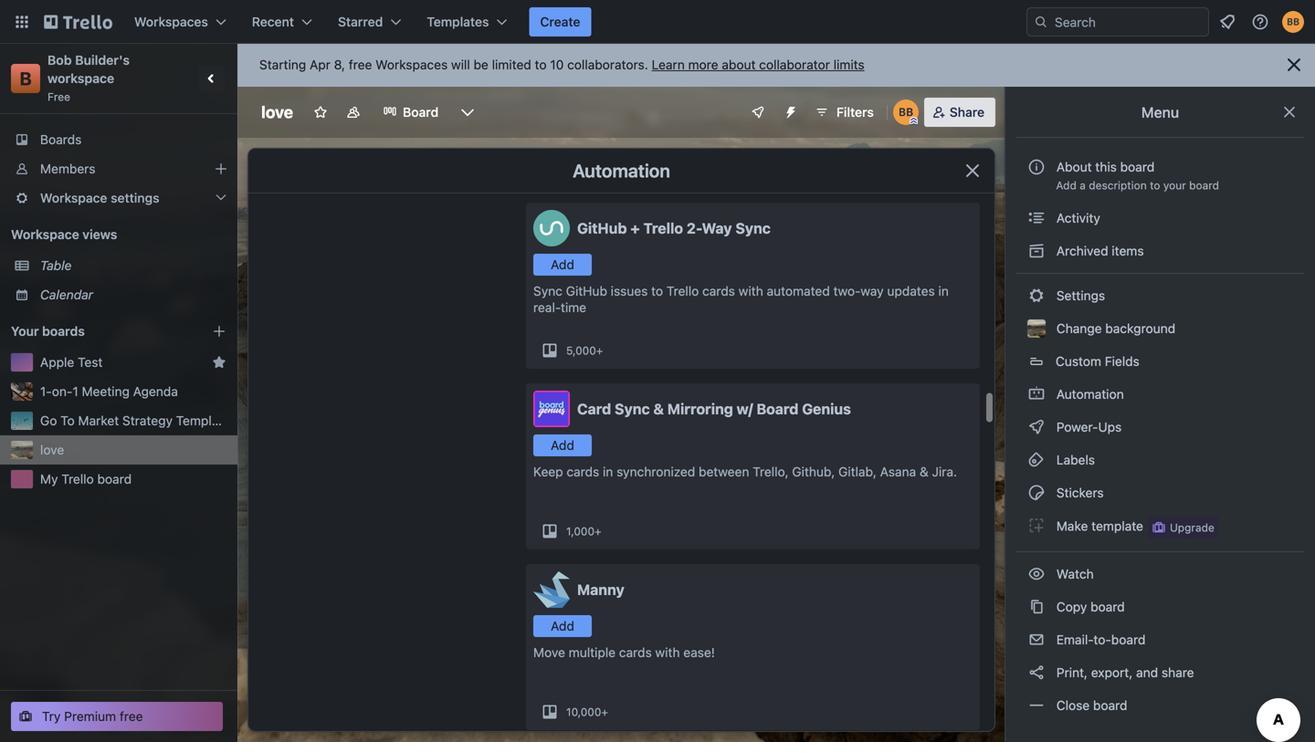 Task type: describe. For each thing, give the bounding box(es) containing it.
sm image for labels
[[1028, 451, 1046, 470]]

1 horizontal spatial free
[[349, 57, 372, 72]]

love inside board name text box
[[261, 102, 293, 122]]

board up to-
[[1091, 600, 1125, 615]]

1 horizontal spatial sync
[[615, 401, 650, 418]]

multiple
[[569, 646, 616, 661]]

filters
[[837, 105, 874, 120]]

recent button
[[241, 7, 323, 37]]

boards link
[[0, 125, 238, 154]]

+ for 5,000
[[596, 344, 603, 357]]

sm image for power-ups
[[1028, 418, 1046, 437]]

my
[[40, 472, 58, 487]]

add button for card
[[534, 435, 592, 457]]

0 vertical spatial sync
[[736, 220, 771, 237]]

trello,
[[753, 465, 789, 480]]

power-ups link
[[1017, 413, 1305, 442]]

starting
[[259, 57, 306, 72]]

upgrade
[[1170, 522, 1215, 534]]

w/
[[737, 401, 753, 418]]

github + trello 2-way sync
[[577, 220, 771, 237]]

change background
[[1053, 321, 1176, 336]]

automated
[[767, 284, 830, 299]]

will
[[451, 57, 470, 72]]

workspace navigation collapse icon image
[[199, 66, 225, 91]]

1 vertical spatial board
[[757, 401, 799, 418]]

copy board
[[1053, 600, 1125, 615]]

asana
[[880, 465, 917, 480]]

custom fields
[[1056, 354, 1140, 369]]

issues
[[611, 284, 648, 299]]

add inside about this board add a description to your board
[[1057, 179, 1077, 192]]

share button
[[924, 98, 996, 127]]

board down 'love' link
[[97, 472, 132, 487]]

free inside button
[[120, 709, 143, 725]]

print, export, and share link
[[1017, 659, 1305, 688]]

make
[[1057, 519, 1089, 534]]

1 vertical spatial workspaces
[[376, 57, 448, 72]]

to inside the sync github issues to trello cards with automated two-way updates in real-time
[[652, 284, 663, 299]]

+ for github
[[631, 220, 640, 237]]

workspaces button
[[123, 7, 237, 37]]

on-
[[52, 384, 73, 399]]

way
[[861, 284, 884, 299]]

sync github issues to trello cards with automated two-way updates in real-time
[[534, 284, 949, 315]]

your
[[11, 324, 39, 339]]

activity
[[1053, 211, 1101, 226]]

1 vertical spatial automation
[[1053, 387, 1124, 402]]

calendar link
[[40, 286, 227, 304]]

primary element
[[0, 0, 1316, 44]]

between
[[699, 465, 750, 480]]

power-ups
[[1053, 420, 1126, 435]]

ease!
[[684, 646, 715, 661]]

learn more about collaborator limits link
[[652, 57, 865, 72]]

email-to-board
[[1053, 633, 1146, 648]]

0 vertical spatial trello
[[644, 220, 683, 237]]

my trello board
[[40, 472, 132, 487]]

items
[[1112, 243, 1144, 259]]

b link
[[11, 64, 40, 93]]

sm image for watch
[[1028, 566, 1046, 584]]

0 notifications image
[[1217, 11, 1239, 33]]

two-
[[834, 284, 861, 299]]

card sync & mirroring w/ board genius
[[577, 401, 851, 418]]

sm image for make template
[[1028, 517, 1046, 535]]

1
[[73, 384, 78, 399]]

sm image for automation
[[1028, 386, 1046, 404]]

with inside the sync github issues to trello cards with automated two-way updates in real-time
[[739, 284, 764, 299]]

activity link
[[1017, 204, 1305, 233]]

board inside 'link'
[[403, 105, 439, 120]]

bob builder's workspace free
[[48, 53, 133, 103]]

1 vertical spatial in
[[603, 465, 613, 480]]

10,000
[[566, 706, 602, 719]]

workspaces inside workspaces dropdown button
[[134, 14, 208, 29]]

github inside the sync github issues to trello cards with automated two-way updates in real-time
[[566, 284, 608, 299]]

print,
[[1057, 666, 1088, 681]]

keep
[[534, 465, 563, 480]]

1,000 +
[[566, 525, 602, 538]]

sync inside the sync github issues to trello cards with automated two-way updates in real-time
[[534, 284, 563, 299]]

collaborators.
[[568, 57, 649, 72]]

Board name text field
[[252, 98, 302, 127]]

table link
[[40, 257, 227, 275]]

apr
[[310, 57, 331, 72]]

workspace for workspace views
[[11, 227, 79, 242]]

0 vertical spatial to
[[535, 57, 547, 72]]

0 horizontal spatial automation
[[573, 160, 670, 181]]

10
[[550, 57, 564, 72]]

boards
[[40, 132, 82, 147]]

more
[[689, 57, 719, 72]]

love link
[[40, 441, 227, 460]]

change background link
[[1017, 314, 1305, 344]]

bob builder (bobbuilder40) image
[[1283, 11, 1305, 33]]

template
[[1092, 519, 1144, 534]]

recent
[[252, 14, 294, 29]]

jira.
[[932, 465, 958, 480]]

5,000
[[566, 344, 596, 357]]

limits
[[834, 57, 865, 72]]

export,
[[1092, 666, 1133, 681]]

sm image for copy board
[[1028, 598, 1046, 617]]

this member is an admin of this board. image
[[910, 117, 918, 125]]

1 vertical spatial with
[[656, 646, 680, 661]]

try premium free button
[[11, 703, 223, 732]]

watch
[[1053, 567, 1098, 582]]

updates
[[888, 284, 935, 299]]

go
[[40, 413, 57, 429]]

board right the your
[[1190, 179, 1220, 192]]

try
[[42, 709, 61, 725]]

go to market strategy template link
[[40, 412, 230, 430]]

cards inside the sync github issues to trello cards with automated two-way updates in real-time
[[703, 284, 735, 299]]

bob
[[48, 53, 72, 68]]

strategy
[[122, 413, 173, 429]]

bob builder's workspace link
[[48, 53, 133, 86]]

description
[[1089, 179, 1147, 192]]

close board
[[1053, 698, 1128, 714]]

trello inside the sync github issues to trello cards with automated two-way updates in real-time
[[667, 284, 699, 299]]



Task type: locate. For each thing, give the bounding box(es) containing it.
go to market strategy template
[[40, 413, 230, 429]]

board up print, export, and share
[[1112, 633, 1146, 648]]

about
[[722, 57, 756, 72]]

watch link
[[1017, 560, 1305, 589]]

boards
[[42, 324, 85, 339]]

search image
[[1034, 15, 1049, 29]]

templates button
[[416, 7, 518, 37]]

sync right way
[[736, 220, 771, 237]]

sync up 'real-'
[[534, 284, 563, 299]]

workspace
[[48, 71, 114, 86]]

sm image for email-to-board
[[1028, 631, 1046, 650]]

print, export, and share
[[1053, 666, 1195, 681]]

email-
[[1057, 633, 1094, 648]]

close
[[1057, 698, 1090, 714]]

sm image left activity
[[1028, 209, 1046, 228]]

calendar
[[40, 287, 93, 302]]

in
[[939, 284, 949, 299], [603, 465, 613, 480]]

0 vertical spatial add button
[[534, 254, 592, 276]]

move multiple cards with ease!
[[534, 646, 715, 661]]

add
[[1057, 179, 1077, 192], [551, 257, 575, 272], [551, 438, 575, 453], [551, 619, 575, 634]]

back to home image
[[44, 7, 112, 37]]

with left automated
[[739, 284, 764, 299]]

0 horizontal spatial with
[[656, 646, 680, 661]]

1 vertical spatial free
[[120, 709, 143, 725]]

cards down way
[[703, 284, 735, 299]]

2 horizontal spatial cards
[[703, 284, 735, 299]]

& left jira.
[[920, 465, 929, 480]]

github up time
[[566, 284, 608, 299]]

0 horizontal spatial free
[[120, 709, 143, 725]]

sm image inside power-ups link
[[1028, 418, 1046, 437]]

add button for github
[[534, 254, 592, 276]]

0 horizontal spatial &
[[654, 401, 664, 418]]

my trello board link
[[40, 471, 227, 489]]

sm image inside archived items link
[[1028, 242, 1046, 260]]

add up time
[[551, 257, 575, 272]]

sm image inside copy board link
[[1028, 598, 1046, 617]]

0 vertical spatial board
[[403, 105, 439, 120]]

6 sm image from the top
[[1028, 631, 1046, 650]]

board down export, on the right of page
[[1094, 698, 1128, 714]]

0 horizontal spatial in
[[603, 465, 613, 480]]

way
[[702, 220, 732, 237]]

ups
[[1099, 420, 1122, 435]]

2 vertical spatial trello
[[62, 472, 94, 487]]

to inside about this board add a description to your board
[[1150, 179, 1161, 192]]

sm image inside stickers link
[[1028, 484, 1046, 503]]

1 vertical spatial to
[[1150, 179, 1161, 192]]

stickers link
[[1017, 479, 1305, 508]]

filters button
[[809, 98, 880, 127]]

sm image
[[1028, 242, 1046, 260], [1028, 386, 1046, 404], [1028, 484, 1046, 503], [1028, 517, 1046, 535], [1028, 598, 1046, 617], [1028, 697, 1046, 715]]

sync
[[736, 220, 771, 237], [534, 284, 563, 299], [615, 401, 650, 418]]

1 horizontal spatial to
[[652, 284, 663, 299]]

sm image inside automation link
[[1028, 386, 1046, 404]]

0 horizontal spatial sync
[[534, 284, 563, 299]]

free
[[349, 57, 372, 72], [120, 709, 143, 725]]

with left ease!
[[656, 646, 680, 661]]

3 sm image from the top
[[1028, 418, 1046, 437]]

5 sm image from the top
[[1028, 566, 1046, 584]]

your boards with 5 items element
[[11, 321, 185, 343]]

real-
[[534, 300, 561, 315]]

2 vertical spatial cards
[[619, 646, 652, 661]]

sm image inside close board "link"
[[1028, 697, 1046, 715]]

trello left 2-
[[644, 220, 683, 237]]

make template
[[1053, 519, 1144, 534]]

2 sm image from the top
[[1028, 287, 1046, 305]]

with
[[739, 284, 764, 299], [656, 646, 680, 661]]

sm image left power-
[[1028, 418, 1046, 437]]

starred button
[[327, 7, 412, 37]]

board inside "link"
[[1094, 698, 1128, 714]]

sm image left email-
[[1028, 631, 1046, 650]]

1 vertical spatial github
[[566, 284, 608, 299]]

custom
[[1056, 354, 1102, 369]]

power-
[[1057, 420, 1099, 435]]

apple test link
[[40, 354, 205, 372]]

bob builder (bobbuilder40) image
[[893, 100, 919, 125]]

star or unstar board image
[[313, 105, 328, 120]]

add up 'keep'
[[551, 438, 575, 453]]

b
[[20, 68, 32, 89]]

premium
[[64, 709, 116, 725]]

+ down multiple
[[602, 706, 608, 719]]

apple
[[40, 355, 74, 370]]

1 vertical spatial cards
[[567, 465, 600, 480]]

sm image left watch
[[1028, 566, 1046, 584]]

change
[[1057, 321, 1102, 336]]

0 vertical spatial github
[[577, 220, 627, 237]]

5 sm image from the top
[[1028, 598, 1046, 617]]

settings
[[111, 190, 159, 206]]

templates
[[427, 14, 489, 29]]

archived
[[1057, 243, 1109, 259]]

sm image left labels
[[1028, 451, 1046, 470]]

sm image for activity
[[1028, 209, 1046, 228]]

4 sm image from the top
[[1028, 517, 1046, 535]]

board up description
[[1121, 159, 1155, 175]]

workspace for workspace settings
[[40, 190, 107, 206]]

workspace visible image
[[346, 105, 361, 120]]

sm image inside email-to-board link
[[1028, 631, 1046, 650]]

workspace settings button
[[0, 184, 238, 213]]

free right premium
[[120, 709, 143, 725]]

0 horizontal spatial board
[[403, 105, 439, 120]]

workspace up table
[[11, 227, 79, 242]]

create
[[540, 14, 581, 29]]

starred icon image
[[212, 355, 227, 370]]

0 vertical spatial workspaces
[[134, 14, 208, 29]]

table
[[40, 258, 72, 273]]

3 add button from the top
[[534, 616, 592, 638]]

add for card sync & mirroring w/ board genius
[[551, 438, 575, 453]]

1 add button from the top
[[534, 254, 592, 276]]

workspaces up board 'link'
[[376, 57, 448, 72]]

to right issues
[[652, 284, 663, 299]]

1 horizontal spatial automation
[[1053, 387, 1124, 402]]

sm image for print, export, and share
[[1028, 664, 1046, 683]]

time
[[561, 300, 587, 315]]

add left a
[[1057, 179, 1077, 192]]

workspaces up workspace navigation collapse icon
[[134, 14, 208, 29]]

1 horizontal spatial workspaces
[[376, 57, 448, 72]]

views
[[82, 227, 117, 242]]

add for github + trello 2-way sync
[[551, 257, 575, 272]]

in left synchronized
[[603, 465, 613, 480]]

Search field
[[1049, 8, 1209, 36]]

2 vertical spatial add button
[[534, 616, 592, 638]]

cards right multiple
[[619, 646, 652, 661]]

in inside the sync github issues to trello cards with automated two-way updates in real-time
[[939, 284, 949, 299]]

automation image
[[777, 98, 802, 123]]

board left customize views icon
[[403, 105, 439, 120]]

workspace down members
[[40, 190, 107, 206]]

+ for 10,000
[[602, 706, 608, 719]]

sm image inside watch link
[[1028, 566, 1046, 584]]

8,
[[334, 57, 345, 72]]

email-to-board link
[[1017, 626, 1305, 655]]

1 horizontal spatial with
[[739, 284, 764, 299]]

manny
[[577, 582, 625, 599]]

keep cards in synchronized between trello, github, gitlab, asana & jira.
[[534, 465, 958, 480]]

sm image for archived items
[[1028, 242, 1046, 260]]

1 sm image from the top
[[1028, 242, 1046, 260]]

0 vertical spatial cards
[[703, 284, 735, 299]]

6 sm image from the top
[[1028, 697, 1046, 715]]

1 horizontal spatial in
[[939, 284, 949, 299]]

trello right issues
[[667, 284, 699, 299]]

0 horizontal spatial cards
[[567, 465, 600, 480]]

be
[[474, 57, 489, 72]]

add button up 'keep'
[[534, 435, 592, 457]]

1 horizontal spatial love
[[261, 102, 293, 122]]

menu
[[1142, 104, 1180, 121]]

to left '10'
[[535, 57, 547, 72]]

0 horizontal spatial love
[[40, 443, 64, 458]]

add board image
[[212, 324, 227, 339]]

sm image inside print, export, and share link
[[1028, 664, 1046, 683]]

& left mirroring
[[654, 401, 664, 418]]

learn
[[652, 57, 685, 72]]

love left the star or unstar board image
[[261, 102, 293, 122]]

open information menu image
[[1252, 13, 1270, 31]]

+ left 2-
[[631, 220, 640, 237]]

1-
[[40, 384, 52, 399]]

1 vertical spatial add button
[[534, 435, 592, 457]]

add button up move
[[534, 616, 592, 638]]

to-
[[1094, 633, 1112, 648]]

automation up github + trello 2-way sync
[[573, 160, 670, 181]]

free right 8,
[[349, 57, 372, 72]]

meeting
[[82, 384, 130, 399]]

1 vertical spatial love
[[40, 443, 64, 458]]

1 vertical spatial sync
[[534, 284, 563, 299]]

custom fields button
[[1017, 347, 1305, 376]]

customize views image
[[459, 103, 477, 122]]

sm image inside labels link
[[1028, 451, 1046, 470]]

love up my
[[40, 443, 64, 458]]

0 vertical spatial with
[[739, 284, 764, 299]]

board right w/
[[757, 401, 799, 418]]

add up move
[[551, 619, 575, 634]]

1-on-1 meeting agenda
[[40, 384, 178, 399]]

0 horizontal spatial workspaces
[[134, 14, 208, 29]]

2-
[[687, 220, 702, 237]]

love
[[261, 102, 293, 122], [40, 443, 64, 458]]

2 add button from the top
[[534, 435, 592, 457]]

sm image for close board
[[1028, 697, 1046, 715]]

automation up power-ups
[[1053, 387, 1124, 402]]

+ up the "card"
[[596, 344, 603, 357]]

genius
[[802, 401, 851, 418]]

sm image inside activity link
[[1028, 209, 1046, 228]]

add button up time
[[534, 254, 592, 276]]

0 vertical spatial in
[[939, 284, 949, 299]]

to left the your
[[1150, 179, 1161, 192]]

1 vertical spatial trello
[[667, 284, 699, 299]]

0 vertical spatial &
[[654, 401, 664, 418]]

copy board link
[[1017, 593, 1305, 622]]

archived items link
[[1017, 237, 1305, 266]]

2 horizontal spatial to
[[1150, 179, 1161, 192]]

archived items
[[1053, 243, 1144, 259]]

&
[[654, 401, 664, 418], [920, 465, 929, 480]]

0 horizontal spatial to
[[535, 57, 547, 72]]

github up issues
[[577, 220, 627, 237]]

members
[[40, 161, 95, 176]]

sm image
[[1028, 209, 1046, 228], [1028, 287, 1046, 305], [1028, 418, 1046, 437], [1028, 451, 1046, 470], [1028, 566, 1046, 584], [1028, 631, 1046, 650], [1028, 664, 1046, 683]]

starred
[[338, 14, 383, 29]]

1 sm image from the top
[[1028, 209, 1046, 228]]

2 horizontal spatial sync
[[736, 220, 771, 237]]

settings link
[[1017, 281, 1305, 311]]

sm image for stickers
[[1028, 484, 1046, 503]]

2 vertical spatial sync
[[615, 401, 650, 418]]

0 vertical spatial love
[[261, 102, 293, 122]]

1 horizontal spatial cards
[[619, 646, 652, 661]]

fields
[[1105, 354, 1140, 369]]

board
[[1121, 159, 1155, 175], [1190, 179, 1220, 192], [97, 472, 132, 487], [1091, 600, 1125, 615], [1112, 633, 1146, 648], [1094, 698, 1128, 714]]

limited
[[492, 57, 532, 72]]

free
[[48, 90, 70, 103]]

0 vertical spatial free
[[349, 57, 372, 72]]

trello right my
[[62, 472, 94, 487]]

sm image inside settings link
[[1028, 287, 1046, 305]]

gitlab,
[[839, 465, 877, 480]]

7 sm image from the top
[[1028, 664, 1046, 683]]

collaborator
[[759, 57, 830, 72]]

power ups image
[[751, 105, 766, 120]]

template
[[176, 413, 230, 429]]

add button
[[534, 254, 592, 276], [534, 435, 592, 457], [534, 616, 592, 638]]

1 vertical spatial workspace
[[11, 227, 79, 242]]

add for manny
[[551, 619, 575, 634]]

cards right 'keep'
[[567, 465, 600, 480]]

sm image left print,
[[1028, 664, 1046, 683]]

0 vertical spatial automation
[[573, 160, 670, 181]]

4 sm image from the top
[[1028, 451, 1046, 470]]

3 sm image from the top
[[1028, 484, 1046, 503]]

2 vertical spatial to
[[652, 284, 663, 299]]

workspace inside dropdown button
[[40, 190, 107, 206]]

sm image left settings on the right top of page
[[1028, 287, 1046, 305]]

workspace views
[[11, 227, 117, 242]]

+ for 1,000
[[595, 525, 602, 538]]

settings
[[1053, 288, 1106, 303]]

sync right the "card"
[[615, 401, 650, 418]]

members link
[[0, 154, 238, 184]]

0 vertical spatial workspace
[[40, 190, 107, 206]]

1 horizontal spatial board
[[757, 401, 799, 418]]

in right "updates"
[[939, 284, 949, 299]]

your
[[1164, 179, 1187, 192]]

sm image for settings
[[1028, 287, 1046, 305]]

agenda
[[133, 384, 178, 399]]

+ up manny
[[595, 525, 602, 538]]

2 sm image from the top
[[1028, 386, 1046, 404]]

1 horizontal spatial &
[[920, 465, 929, 480]]

1 vertical spatial &
[[920, 465, 929, 480]]

automation link
[[1017, 380, 1305, 409]]



Task type: vqa. For each thing, say whether or not it's contained in the screenshot.
10
yes



